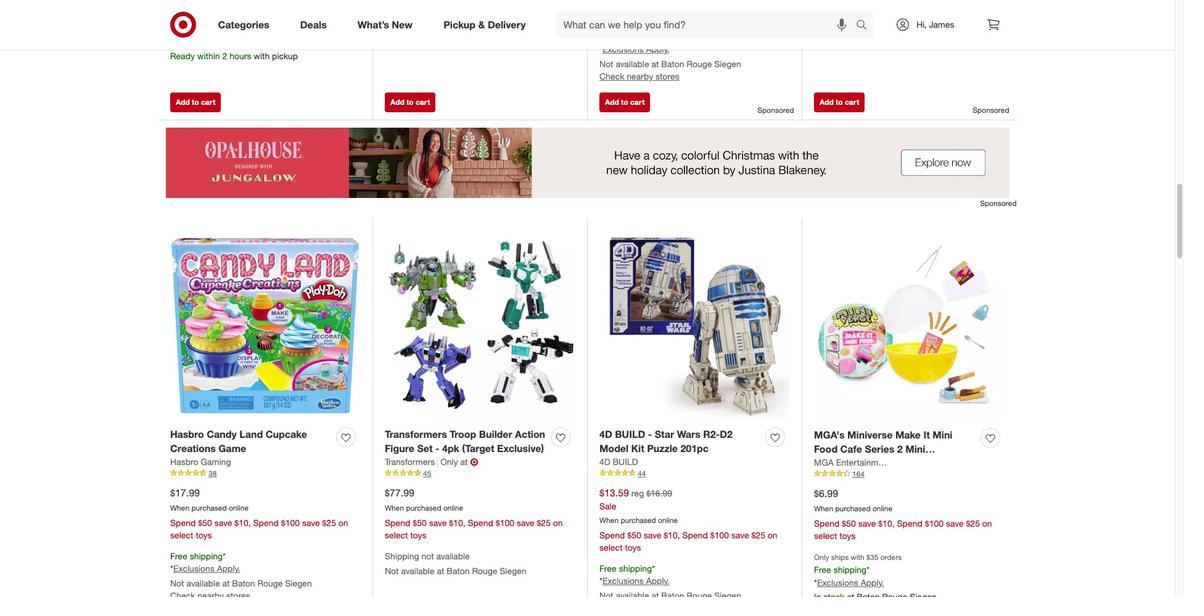 Task type: locate. For each thing, give the bounding box(es) containing it.
stock right what's
[[394, 19, 415, 30]]

2 vertical spatial with
[[851, 552, 865, 562]]

0 vertical spatial in
[[385, 19, 392, 30]]

4d up model
[[600, 428, 612, 440]]

2 horizontal spatial not
[[600, 59, 614, 69]]

free inside free shipping * * exclusions apply. in stock ready within 2 hours with pickup
[[170, 10, 187, 21]]

available
[[616, 59, 649, 69], [436, 551, 470, 561], [401, 566, 435, 576], [187, 578, 220, 589]]

1 hasbro from the top
[[170, 428, 204, 440]]

toys inside the $6.99 when purchased online spend $50 save $10, spend $100 save $25 on select toys
[[840, 530, 856, 541]]

with down &
[[468, 32, 484, 42]]

online inside "$17.99 when purchased online spend $50 save $10, spend $100 save $25 on select toys"
[[229, 503, 249, 512]]

0 vertical spatial -
[[648, 428, 652, 440]]

mini down make
[[906, 443, 926, 455]]

$10, up the shipping not available not available at baton rouge siegen
[[449, 517, 465, 528]]

0 horizontal spatial in
[[170, 38, 177, 49]]

siegen inside "free shipping * * exclusions apply. not available at baton rouge siegen check nearby stores"
[[715, 59, 741, 69]]

2 transformers from the top
[[385, 456, 435, 467]]

$25 inside $77.99 when purchased online spend $50 save $10, spend $100 save $25 on select toys
[[537, 517, 551, 528]]

0 vertical spatial with
[[468, 32, 484, 42]]

1 horizontal spatial with
[[468, 32, 484, 42]]

on inside the $6.99 when purchased online spend $50 save $10, spend $100 save $25 on select toys
[[983, 518, 992, 528]]

2 left hours
[[222, 50, 227, 61]]

on for hasbro candy land cupcake creations game
[[339, 517, 348, 528]]

0 vertical spatial build
[[615, 428, 645, 440]]

2 4d from the top
[[600, 456, 610, 467]]

$25 for transformers troop builder action figure set - 4pk (target exclusive)
[[537, 517, 551, 528]]

save
[[214, 517, 232, 528], [302, 517, 320, 528], [429, 517, 447, 528], [517, 517, 535, 528], [858, 518, 876, 528], [946, 518, 964, 528], [644, 530, 661, 540], [732, 530, 749, 540]]

toys inside $77.99 when purchased online spend $50 save $10, spend $100 save $25 on select toys
[[410, 530, 427, 540]]

build
[[615, 428, 645, 440], [613, 456, 638, 467]]

at inside the shipping not available not available at baton rouge siegen
[[437, 566, 444, 576]]

hasbro candy land cupcake creations game
[[170, 428, 307, 455]]

with right hours
[[254, 50, 270, 61]]

$25 inside the $6.99 when purchased online spend $50 save $10, spend $100 save $25 on select toys
[[966, 518, 980, 528]]

1 horizontal spatial not
[[385, 566, 399, 576]]

$50 up sets
[[628, 0, 641, 8]]

add to cart button
[[170, 92, 221, 112], [385, 92, 436, 112], [600, 92, 650, 112], [814, 92, 865, 112]]

exclusions inside free shipping * * exclusions apply. in stock ready within 2 hours with pickup
[[173, 23, 215, 34]]

- left star
[[648, 428, 652, 440]]

0 vertical spatial 4d
[[600, 428, 612, 440]]

when inside "$17.99 when purchased online spend $50 save $10, spend $100 save $25 on select toys"
[[170, 503, 189, 512]]

baton
[[428, 19, 451, 30], [879, 20, 902, 31], [662, 59, 684, 69], [447, 566, 470, 576], [232, 578, 255, 589]]

1 vertical spatial not
[[385, 566, 399, 576]]

stock up ready
[[180, 38, 201, 49]]

apply. inside free shipping * * exclusions apply. in stock ready within 2 hours with pickup
[[217, 23, 240, 34]]

add to cart for second 'add to cart' button from the left
[[390, 97, 430, 107]]

select right "giftcard"
[[755, 0, 778, 8]]

toys up ships
[[840, 530, 856, 541]]

mga's miniverse make it mini food cafe series 2 mini collectibles image
[[814, 230, 1005, 421], [814, 230, 1005, 421]]

when down $77.99
[[385, 503, 404, 512]]

spend up lego
[[600, 0, 625, 8]]

online down $16.99
[[658, 516, 678, 525]]

pickup down delivery
[[487, 32, 513, 42]]

0 vertical spatial transformers
[[385, 428, 447, 440]]

1 vertical spatial in
[[170, 38, 177, 49]]

1 transformers from the top
[[385, 428, 447, 440]]

a
[[659, 0, 663, 8]]

- right set
[[436, 442, 440, 455]]

1 add from the left
[[176, 97, 190, 107]]

james
[[929, 19, 955, 30]]

$50 inside $13.59 reg $16.99 sale when purchased online spend $50 save $10, spend $100 save $25 on select toys
[[628, 530, 641, 540]]

apply.
[[861, 5, 884, 16], [217, 23, 240, 34], [646, 44, 669, 55], [217, 563, 240, 574], [646, 576, 669, 586], [861, 577, 884, 588]]

shipping
[[190, 10, 223, 21], [619, 31, 652, 42], [190, 551, 223, 561], [619, 563, 652, 573], [834, 564, 867, 575]]

only down 4pk
[[441, 456, 458, 467]]

4d build - star wars r2-d2 model kit puzzle 201pc image
[[600, 230, 790, 420], [600, 230, 790, 420]]

2 inside mga's miniverse make it mini food cafe series 2 mini collectibles
[[897, 443, 903, 455]]

0 vertical spatial pickup
[[487, 32, 513, 42]]

4d inside "link"
[[600, 456, 610, 467]]

not
[[422, 551, 434, 561]]

online inside $77.99 when purchased online spend $50 save $10, spend $100 save $25 on select toys
[[443, 503, 463, 512]]

kit
[[631, 442, 645, 455]]

when for $17.99
[[170, 503, 189, 512]]

4 to from the left
[[836, 97, 843, 107]]

hasbro inside hasbro candy land cupcake creations game
[[170, 428, 204, 440]]

2 to from the left
[[407, 97, 414, 107]]

purchased down $77.99
[[406, 503, 441, 512]]

1 horizontal spatial -
[[648, 428, 652, 440]]

1 vertical spatial mini
[[906, 443, 926, 455]]

toys for $77.99
[[410, 530, 427, 540]]

4 add from the left
[[820, 97, 834, 107]]

shipping inside "free shipping * * exclusions apply. not available at baton rouge siegen check nearby stores"
[[619, 31, 652, 42]]

not
[[600, 59, 614, 69], [385, 566, 399, 576], [170, 578, 184, 589]]

4d inside 4d build - star wars r2-d2 model kit puzzle 201pc
[[600, 428, 612, 440]]

1 horizontal spatial mini
[[933, 429, 953, 441]]

free shipping * * exclusions apply.
[[170, 551, 240, 574], [600, 563, 669, 586], [814, 564, 884, 588]]

$50 for hasbro candy land cupcake creations game
[[198, 517, 212, 528]]

transformers for transformers troop builder action figure set - 4pk (target exclusive)
[[385, 428, 447, 440]]

$50 down $17.99
[[198, 517, 212, 528]]

$25 inside "$17.99 when purchased online spend $50 save $10, spend $100 save $25 on select toys"
[[322, 517, 336, 528]]

mini
[[933, 429, 953, 441], [906, 443, 926, 455]]

select down sale
[[600, 542, 623, 552]]

purchased down reg
[[621, 516, 656, 525]]

$13.59 reg $16.99 sale when purchased online spend $50 save $10, spend $100 save $25 on select toys
[[600, 487, 778, 552]]

in stock at  baton rouge siegen with pickup
[[385, 19, 513, 42]]

hasbro candy land cupcake creations game image
[[170, 230, 360, 420], [170, 230, 360, 420]]

0 horizontal spatial not
[[170, 578, 184, 589]]

new
[[392, 18, 413, 31]]

2 down make
[[897, 443, 903, 455]]

on
[[743, 0, 753, 8], [339, 517, 348, 528], [553, 517, 563, 528], [983, 518, 992, 528], [768, 530, 778, 540]]

not inside "free shipping * * exclusions apply. not available at baton rouge siegen check nearby stores"
[[600, 59, 614, 69]]

on inside $77.99 when purchased online spend $50 save $10, spend $100 save $25 on select toys
[[553, 517, 563, 528]]

free shipping * * exclusions apply. in stock ready within 2 hours with pickup
[[170, 10, 298, 61]]

online for $17.99
[[229, 503, 249, 512]]

2 horizontal spatial stock
[[845, 20, 866, 31]]

in inside in stock at  baton rouge siegen with pickup
[[385, 19, 392, 30]]

reg
[[632, 488, 644, 498]]

- inside 4d build - star wars r2-d2 model kit puzzle 201pc
[[648, 428, 652, 440]]

1 add to cart from the left
[[176, 97, 216, 107]]

baton inside the '* exclusions apply. limited stock at  baton rouge siegen'
[[879, 20, 902, 31]]

$50 up ships
[[842, 518, 856, 528]]

build up kit
[[615, 428, 645, 440]]

select up ships
[[814, 530, 837, 541]]

select down $17.99
[[170, 530, 193, 540]]

1 vertical spatial 2
[[897, 443, 903, 455]]

0 horizontal spatial pickup
[[272, 50, 298, 61]]

transformers up set
[[385, 428, 447, 440]]

select
[[755, 0, 778, 8], [170, 530, 193, 540], [385, 530, 408, 540], [814, 530, 837, 541], [600, 542, 623, 552]]

select inside "$17.99 when purchased online spend $50 save $10, spend $100 save $25 on select toys"
[[170, 530, 193, 540]]

$50 down reg
[[628, 530, 641, 540]]

get
[[644, 0, 656, 8]]

mini right it
[[933, 429, 953, 441]]

1 horizontal spatial only
[[814, 552, 829, 562]]

* exclusions apply. limited stock at  baton rouge siegen
[[814, 5, 959, 31]]

when down $17.99
[[170, 503, 189, 512]]

0 vertical spatial 2
[[222, 50, 227, 61]]

$50 up not
[[413, 517, 427, 528]]

online inside the $6.99 when purchased online spend $50 save $10, spend $100 save $25 on select toys
[[873, 504, 893, 513]]

online inside $13.59 reg $16.99 sale when purchased online spend $50 save $10, spend $100 save $25 on select toys
[[658, 516, 678, 525]]

1 vertical spatial pickup
[[272, 50, 298, 61]]

0 horizontal spatial free shipping * * exclusions apply.
[[170, 551, 240, 574]]

shipping inside free shipping * * exclusions apply. in stock ready within 2 hours with pickup
[[190, 10, 223, 21]]

exclusions apply. button
[[817, 5, 884, 17], [173, 23, 240, 35], [603, 43, 669, 56], [173, 563, 240, 575], [603, 575, 669, 587], [817, 576, 884, 589]]

0 vertical spatial not
[[600, 59, 614, 69]]

when inside the $6.99 when purchased online spend $50 save $10, spend $100 save $25 on select toys
[[814, 504, 834, 513]]

4d build link
[[600, 456, 638, 468]]

select up shipping
[[385, 530, 408, 540]]

cafe
[[841, 443, 862, 455]]

only left ships
[[814, 552, 829, 562]]

0 vertical spatial hasbro
[[170, 428, 204, 440]]

1 4d from the top
[[600, 428, 612, 440]]

when inside $77.99 when purchased online spend $50 save $10, spend $100 save $25 on select toys
[[385, 503, 404, 512]]

4d
[[600, 428, 612, 440], [600, 456, 610, 467]]

with left "$35"
[[851, 552, 865, 562]]

$25 for hasbro candy land cupcake creations game
[[322, 517, 336, 528]]

45
[[423, 469, 431, 478]]

transformers inside "transformers troop builder action figure set - 4pk (target exclusive)"
[[385, 428, 447, 440]]

$10,
[[235, 517, 251, 528], [449, 517, 465, 528], [879, 518, 895, 528], [664, 530, 680, 540]]

transformers troop builder action figure set - 4pk (target exclusive) image
[[385, 230, 575, 420], [385, 230, 575, 420]]

purchased inside $77.99 when purchased online spend $50 save $10, spend $100 save $25 on select toys
[[406, 503, 441, 512]]

purchased inside the $6.99 when purchased online spend $50 save $10, spend $100 save $25 on select toys
[[836, 504, 871, 513]]

lego
[[600, 10, 623, 21]]

online for $6.99
[[873, 504, 893, 513]]

what's new link
[[347, 11, 428, 38]]

1 vertical spatial hasbro
[[170, 456, 198, 467]]

hasbro down creations
[[170, 456, 198, 467]]

spend down $17.99
[[170, 517, 196, 528]]

search button
[[851, 11, 880, 41]]

transformers inside transformers only at ¬
[[385, 456, 435, 467]]

0 horizontal spatial only
[[441, 456, 458, 467]]

- inside "transformers troop builder action figure set - 4pk (target exclusive)"
[[436, 442, 440, 455]]

$10, inside $77.99 when purchased online spend $50 save $10, spend $100 save $25 on select toys
[[449, 517, 465, 528]]

add to cart
[[176, 97, 216, 107], [390, 97, 430, 107], [605, 97, 645, 107], [820, 97, 860, 107]]

on inside "$17.99 when purchased online spend $50 save $10, spend $100 save $25 on select toys"
[[339, 517, 348, 528]]

toys
[[196, 530, 212, 540], [410, 530, 427, 540], [840, 530, 856, 541], [625, 542, 641, 552]]

pickup
[[444, 18, 476, 31]]

1 vertical spatial 4d
[[600, 456, 610, 467]]

pickup down deals link
[[272, 50, 298, 61]]

to
[[192, 97, 199, 107], [407, 97, 414, 107], [621, 97, 628, 107], [836, 97, 843, 107]]

stores
[[656, 71, 680, 82]]

44 link
[[600, 468, 790, 479]]

transformers for transformers only at ¬
[[385, 456, 435, 467]]

purchased down $6.99
[[836, 504, 871, 513]]

toys for $6.99
[[840, 530, 856, 541]]

select for transformers troop builder action figure set - 4pk (target exclusive)
[[385, 530, 408, 540]]

entertainment
[[836, 457, 891, 467]]

hasbro
[[170, 428, 204, 440], [170, 456, 198, 467]]

$10, up orders
[[879, 518, 895, 528]]

$50 for mga's miniverse make it mini food cafe series 2 mini collectibles
[[842, 518, 856, 528]]

purchased down $17.99
[[192, 503, 227, 512]]

spend down sale
[[600, 530, 625, 540]]

stock right limited
[[845, 20, 866, 31]]

exclusions inside the '* exclusions apply. limited stock at  baton rouge siegen'
[[817, 5, 859, 16]]

0 horizontal spatial mini
[[906, 443, 926, 455]]

build for 4d build
[[613, 456, 638, 467]]

advertisement region
[[158, 128, 1017, 198]]

$100 inside $13.59 reg $16.99 sale when purchased online spend $50 save $10, spend $100 save $25 on select toys
[[711, 530, 729, 540]]

0 horizontal spatial 2
[[222, 50, 227, 61]]

38 link
[[170, 468, 360, 479]]

only inside transformers only at ¬
[[441, 456, 458, 467]]

when down sale
[[600, 516, 619, 525]]

$100 inside the $6.99 when purchased online spend $50 save $10, spend $100 save $25 on select toys
[[925, 518, 944, 528]]

1 horizontal spatial stock
[[394, 19, 415, 30]]

$10, down 38 link on the left bottom of the page
[[235, 517, 251, 528]]

4 add to cart from the left
[[820, 97, 860, 107]]

2 horizontal spatial with
[[851, 552, 865, 562]]

0 horizontal spatial stock
[[180, 38, 201, 49]]

1 horizontal spatial pickup
[[487, 32, 513, 42]]

with inside in stock at  baton rouge siegen with pickup
[[468, 32, 484, 42]]

$100 inside "$17.99 when purchased online spend $50 save $10, spend $100 save $25 on select toys"
[[281, 517, 300, 528]]

$100 for mga's miniverse make it mini food cafe series 2 mini collectibles
[[925, 518, 944, 528]]

hasbro for hasbro candy land cupcake creations game
[[170, 428, 204, 440]]

on for transformers troop builder action figure set - 4pk (target exclusive)
[[553, 517, 563, 528]]

online down 164 link
[[873, 504, 893, 513]]

free shipping * * exclusions apply. for $17.99
[[170, 551, 240, 574]]

exclusions inside "free shipping * * exclusions apply. not available at baton rouge siegen check nearby stores"
[[603, 44, 644, 55]]

4d build
[[600, 456, 638, 467]]

rouge inside the '* exclusions apply. limited stock at  baton rouge siegen'
[[904, 20, 929, 31]]

toys down reg
[[625, 542, 641, 552]]

purchased for $17.99
[[192, 503, 227, 512]]

1 horizontal spatial 2
[[897, 443, 903, 455]]

exclusive)
[[497, 442, 544, 455]]

3 add from the left
[[605, 97, 619, 107]]

check nearby stores button
[[600, 71, 680, 83]]

1 horizontal spatial free shipping * * exclusions apply.
[[600, 563, 669, 586]]

1 vertical spatial build
[[613, 456, 638, 467]]

online down 38 link on the left bottom of the page
[[229, 503, 249, 512]]

free shipping * * exclusions apply. for $13.59
[[600, 563, 669, 586]]

toys up not
[[410, 530, 427, 540]]

1 vertical spatial -
[[436, 442, 440, 455]]

1 vertical spatial with
[[254, 50, 270, 61]]

$10, down $16.99
[[664, 530, 680, 540]]

2 cart from the left
[[416, 97, 430, 107]]

sponsored
[[758, 105, 794, 115], [973, 105, 1010, 115], [980, 199, 1017, 208]]

on inside spend $50 get a $10 target giftcard on select lego sets
[[743, 0, 753, 8]]

164 link
[[814, 469, 1005, 479]]

d2
[[720, 428, 733, 440]]

transformers only at ¬
[[385, 456, 478, 468]]

on for mga's miniverse make it mini food cafe series 2 mini collectibles
[[983, 518, 992, 528]]

$25
[[322, 517, 336, 528], [537, 517, 551, 528], [966, 518, 980, 528], [752, 530, 766, 540]]

2 add to cart from the left
[[390, 97, 430, 107]]

transformers down figure
[[385, 456, 435, 467]]

4pk
[[442, 442, 459, 455]]

add
[[176, 97, 190, 107], [390, 97, 405, 107], [605, 97, 619, 107], [820, 97, 834, 107]]

available inside "free shipping * * exclusions apply. not available at baton rouge siegen check nearby stores"
[[616, 59, 649, 69]]

deals link
[[290, 11, 342, 38]]

$50 inside "$17.99 when purchased online spend $50 save $10, spend $100 save $25 on select toys"
[[198, 517, 212, 528]]

$100 inside $77.99 when purchased online spend $50 save $10, spend $100 save $25 on select toys
[[496, 517, 515, 528]]

$50 inside the $6.99 when purchased online spend $50 save $10, spend $100 save $25 on select toys
[[842, 518, 856, 528]]

0 horizontal spatial with
[[254, 50, 270, 61]]

apply. inside "free shipping * * exclusions apply. not available at baton rouge siegen check nearby stores"
[[646, 44, 669, 55]]

hasbro candy land cupcake creations game link
[[170, 428, 331, 456]]

online down 45 link
[[443, 503, 463, 512]]

toys down $17.99
[[196, 530, 212, 540]]

$50 inside $77.99 when purchased online spend $50 save $10, spend $100 save $25 on select toys
[[413, 517, 427, 528]]

mga entertainment
[[814, 457, 891, 467]]

transformers
[[385, 428, 447, 440], [385, 456, 435, 467]]

4d down model
[[600, 456, 610, 467]]

game
[[219, 442, 246, 455]]

when down $6.99
[[814, 504, 834, 513]]

* inside the '* exclusions apply. limited stock at  baton rouge siegen'
[[814, 5, 817, 16]]

select inside the $6.99 when purchased online spend $50 save $10, spend $100 save $25 on select toys
[[814, 530, 837, 541]]

3 to from the left
[[621, 97, 628, 107]]

2 add from the left
[[390, 97, 405, 107]]

$50 inside spend $50 get a $10 target giftcard on select lego sets
[[628, 0, 641, 8]]

$10, inside "$17.99 when purchased online spend $50 save $10, spend $100 save $25 on select toys"
[[235, 517, 251, 528]]

0 vertical spatial only
[[441, 456, 458, 467]]

purchased inside "$17.99 when purchased online spend $50 save $10, spend $100 save $25 on select toys"
[[192, 503, 227, 512]]

orders
[[881, 552, 902, 562]]

4d for 4d build - star wars r2-d2 model kit puzzle 201pc
[[600, 428, 612, 440]]

3 add to cart from the left
[[605, 97, 645, 107]]

2
[[222, 50, 227, 61], [897, 443, 903, 455]]

2 horizontal spatial free shipping * * exclusions apply.
[[814, 564, 884, 588]]

toys inside "$17.99 when purchased online spend $50 save $10, spend $100 save $25 on select toys"
[[196, 530, 212, 540]]

2 hasbro from the top
[[170, 456, 198, 467]]

siegen inside in stock at  baton rouge siegen with pickup
[[481, 19, 508, 30]]

hi, james
[[917, 19, 955, 30]]

select inside $77.99 when purchased online spend $50 save $10, spend $100 save $25 on select toys
[[385, 530, 408, 540]]

in inside free shipping * * exclusions apply. in stock ready within 2 hours with pickup
[[170, 38, 177, 49]]

stock inside free shipping * * exclusions apply. in stock ready within 2 hours with pickup
[[180, 38, 201, 49]]

0 horizontal spatial -
[[436, 442, 440, 455]]

spend
[[600, 0, 625, 8], [170, 517, 196, 528], [253, 517, 279, 528], [385, 517, 410, 528], [468, 517, 493, 528], [814, 518, 840, 528], [897, 518, 923, 528], [600, 530, 625, 540], [683, 530, 708, 540]]

add for 1st 'add to cart' button from left
[[176, 97, 190, 107]]

build inside 4d build - star wars r2-d2 model kit puzzle 201pc
[[615, 428, 645, 440]]

-
[[648, 428, 652, 440], [436, 442, 440, 455]]

1 vertical spatial transformers
[[385, 456, 435, 467]]

build inside "link"
[[613, 456, 638, 467]]

toys inside $13.59 reg $16.99 sale when purchased online spend $50 save $10, spend $100 save $25 on select toys
[[625, 542, 641, 552]]

hasbro up creations
[[170, 428, 204, 440]]

stock
[[394, 19, 415, 30], [845, 20, 866, 31], [180, 38, 201, 49]]

2 inside free shipping * * exclusions apply. in stock ready within 2 hours with pickup
[[222, 50, 227, 61]]

build down model
[[613, 456, 638, 467]]

purchased
[[192, 503, 227, 512], [406, 503, 441, 512], [836, 504, 871, 513], [621, 516, 656, 525]]

$6.99
[[814, 487, 838, 500]]

$10, inside the $6.99 when purchased online spend $50 save $10, spend $100 save $25 on select toys
[[879, 518, 895, 528]]

1 horizontal spatial in
[[385, 19, 392, 30]]

$10, for $6.99
[[879, 518, 895, 528]]



Task type: vqa. For each thing, say whether or not it's contained in the screenshot.
the "Not available at Baton Rouge Siegen"
yes



Task type: describe. For each thing, give the bounding box(es) containing it.
at inside the '* exclusions apply. limited stock at  baton rouge siegen'
[[869, 20, 876, 31]]

when for $77.99
[[385, 503, 404, 512]]

stock inside the '* exclusions apply. limited stock at  baton rouge siegen'
[[845, 20, 866, 31]]

add for 3rd 'add to cart' button
[[605, 97, 619, 107]]

1 to from the left
[[192, 97, 199, 107]]

2 add to cart button from the left
[[385, 92, 436, 112]]

2 vertical spatial not
[[170, 578, 184, 589]]

only ships with $35 orders
[[814, 552, 902, 562]]

online for $77.99
[[443, 503, 463, 512]]

it
[[924, 429, 930, 441]]

3 cart from the left
[[630, 97, 645, 107]]

spend down $77.99
[[385, 517, 410, 528]]

$16.99
[[647, 488, 672, 498]]

&
[[478, 18, 485, 31]]

at inside transformers only at ¬
[[461, 456, 468, 467]]

rouge inside "free shipping * * exclusions apply. not available at baton rouge siegen check nearby stores"
[[687, 59, 712, 69]]

$13.59
[[600, 487, 629, 499]]

mga's miniverse make it mini food cafe series 2 mini collectibles
[[814, 429, 953, 469]]

$10, inside $13.59 reg $16.99 sale when purchased online spend $50 save $10, spend $100 save $25 on select toys
[[664, 530, 680, 540]]

¬
[[470, 456, 478, 468]]

transformers troop builder action figure set - 4pk (target exclusive)
[[385, 428, 545, 455]]

mga's miniverse make it mini food cafe series 2 mini collectibles link
[[814, 428, 976, 469]]

check
[[600, 71, 625, 82]]

4d build - star wars r2-d2 model kit puzzle 201pc link
[[600, 428, 761, 456]]

spend $50 get a $10 target giftcard on select lego sets
[[600, 0, 778, 21]]

series
[[865, 443, 895, 455]]

ready
[[170, 50, 195, 61]]

hours
[[230, 50, 251, 61]]

star
[[655, 428, 674, 440]]

hasbro gaming link
[[170, 456, 231, 468]]

r2-
[[703, 428, 720, 440]]

1 add to cart button from the left
[[170, 92, 221, 112]]

spend down $6.99
[[814, 518, 840, 528]]

make
[[896, 429, 921, 441]]

add for second 'add to cart' button from the left
[[390, 97, 405, 107]]

set
[[417, 442, 433, 455]]

limited
[[814, 20, 843, 31]]

target
[[682, 0, 706, 8]]

$50 for transformers troop builder action figure set - 4pk (target exclusive)
[[413, 517, 427, 528]]

builder
[[479, 428, 512, 440]]

not available at baton rouge siegen
[[170, 578, 312, 589]]

deals
[[300, 18, 327, 31]]

select for hasbro candy land cupcake creations game
[[170, 530, 193, 540]]

spend up the shipping not available not available at baton rouge siegen
[[468, 517, 493, 528]]

miniverse
[[848, 429, 893, 441]]

delivery
[[488, 18, 526, 31]]

$17.99 when purchased online spend $50 save $10, spend $100 save $25 on select toys
[[170, 487, 348, 540]]

siegen inside the '* exclusions apply. limited stock at  baton rouge siegen'
[[932, 20, 959, 31]]

spend down 38 link on the left bottom of the page
[[253, 517, 279, 528]]

baton inside in stock at  baton rouge siegen with pickup
[[428, 19, 451, 30]]

candy
[[207, 428, 237, 440]]

build for 4d build - star wars r2-d2 model kit puzzle 201pc
[[615, 428, 645, 440]]

free inside "free shipping * * exclusions apply. not available at baton rouge siegen check nearby stores"
[[600, 31, 617, 42]]

3 add to cart button from the left
[[600, 92, 650, 112]]

on inside $13.59 reg $16.99 sale when purchased online spend $50 save $10, spend $100 save $25 on select toys
[[768, 530, 778, 540]]

siegen inside the shipping not available not available at baton rouge siegen
[[500, 566, 527, 576]]

sets
[[625, 10, 641, 21]]

when inside $13.59 reg $16.99 sale when purchased online spend $50 save $10, spend $100 save $25 on select toys
[[600, 516, 619, 525]]

purchased inside $13.59 reg $16.99 sale when purchased online spend $50 save $10, spend $100 save $25 on select toys
[[621, 516, 656, 525]]

land
[[239, 428, 263, 440]]

$10
[[666, 0, 680, 8]]

purchased for $6.99
[[836, 504, 871, 513]]

shipping not available not available at baton rouge siegen
[[385, 551, 527, 576]]

stock inside in stock at  baton rouge siegen with pickup
[[394, 19, 415, 30]]

$35
[[867, 552, 879, 562]]

select inside $13.59 reg $16.99 sale when purchased online spend $50 save $10, spend $100 save $25 on select toys
[[600, 542, 623, 552]]

44
[[638, 469, 646, 478]]

wars
[[677, 428, 701, 440]]

transformers link
[[385, 456, 438, 468]]

add for fourth 'add to cart' button
[[820, 97, 834, 107]]

4d build - star wars r2-d2 model kit puzzle 201pc
[[600, 428, 733, 455]]

mga entertainment link
[[814, 456, 891, 469]]

free shipping * * exclusions apply. not available at baton rouge siegen check nearby stores
[[600, 31, 741, 82]]

action
[[515, 428, 545, 440]]

38
[[209, 469, 217, 478]]

pickup & delivery
[[444, 18, 526, 31]]

with inside free shipping * * exclusions apply. in stock ready within 2 hours with pickup
[[254, 50, 270, 61]]

puzzle
[[647, 442, 678, 455]]

sale
[[600, 501, 616, 511]]

nearby
[[627, 71, 653, 82]]

add to cart for fourth 'add to cart' button
[[820, 97, 860, 107]]

food
[[814, 443, 838, 455]]

$25 inside $13.59 reg $16.99 sale when purchased online spend $50 save $10, spend $100 save $25 on select toys
[[752, 530, 766, 540]]

pickup inside in stock at  baton rouge siegen with pickup
[[487, 32, 513, 42]]

201pc
[[681, 442, 709, 455]]

hasbro gaming
[[170, 456, 231, 467]]

pickup inside free shipping * * exclusions apply. in stock ready within 2 hours with pickup
[[272, 50, 298, 61]]

at inside in stock at  baton rouge siegen with pickup
[[418, 19, 425, 30]]

what's new
[[358, 18, 413, 31]]

add to cart for 1st 'add to cart' button from left
[[176, 97, 216, 107]]

spend inside spend $50 get a $10 target giftcard on select lego sets
[[600, 0, 625, 8]]

0 vertical spatial mini
[[933, 429, 953, 441]]

4 add to cart button from the left
[[814, 92, 865, 112]]

ships
[[831, 552, 849, 562]]

What can we help you find? suggestions appear below search field
[[556, 11, 859, 38]]

mga's
[[814, 429, 845, 441]]

mga
[[814, 457, 834, 467]]

categories
[[218, 18, 269, 31]]

$77.99 when purchased online spend $50 save $10, spend $100 save $25 on select toys
[[385, 487, 563, 540]]

(target
[[462, 442, 495, 455]]

rouge inside the shipping not available not available at baton rouge siegen
[[472, 566, 497, 576]]

hasbro for hasbro gaming
[[170, 456, 198, 467]]

purchased for $77.99
[[406, 503, 441, 512]]

4d for 4d build
[[600, 456, 610, 467]]

$6.99 when purchased online spend $50 save $10, spend $100 save $25 on select toys
[[814, 487, 992, 541]]

$100 for transformers troop builder action figure set - 4pk (target exclusive)
[[496, 517, 515, 528]]

$25 for mga's miniverse make it mini food cafe series 2 mini collectibles
[[966, 518, 980, 528]]

1 cart from the left
[[201, 97, 216, 107]]

creations
[[170, 442, 216, 455]]

$10, for $77.99
[[449, 517, 465, 528]]

select for mga's miniverse make it mini food cafe series 2 mini collectibles
[[814, 530, 837, 541]]

giftcard
[[708, 0, 741, 8]]

$77.99
[[385, 487, 414, 499]]

spend up orders
[[897, 518, 923, 528]]

$17.99
[[170, 487, 200, 499]]

not inside the shipping not available not available at baton rouge siegen
[[385, 566, 399, 576]]

1 vertical spatial only
[[814, 552, 829, 562]]

$10, for $17.99
[[235, 517, 251, 528]]

within
[[197, 50, 220, 61]]

what's
[[358, 18, 389, 31]]

rouge inside in stock at  baton rouge siegen with pickup
[[453, 19, 478, 30]]

at inside "free shipping * * exclusions apply. not available at baton rouge siegen check nearby stores"
[[652, 59, 659, 69]]

baton inside "free shipping * * exclusions apply. not available at baton rouge siegen check nearby stores"
[[662, 59, 684, 69]]

troop
[[450, 428, 476, 440]]

transformers troop builder action figure set - 4pk (target exclusive) link
[[385, 428, 546, 456]]

$100 for hasbro candy land cupcake creations game
[[281, 517, 300, 528]]

pickup & delivery link
[[433, 11, 541, 38]]

hi,
[[917, 19, 927, 30]]

add to cart for 3rd 'add to cart' button
[[605, 97, 645, 107]]

apply. inside the '* exclusions apply. limited stock at  baton rouge siegen'
[[861, 5, 884, 16]]

toys for $17.99
[[196, 530, 212, 540]]

gaming
[[201, 456, 231, 467]]

select inside spend $50 get a $10 target giftcard on select lego sets
[[755, 0, 778, 8]]

model
[[600, 442, 629, 455]]

164
[[853, 469, 865, 479]]

baton inside the shipping not available not available at baton rouge siegen
[[447, 566, 470, 576]]

figure
[[385, 442, 415, 455]]

cupcake
[[266, 428, 307, 440]]

collectibles
[[814, 457, 869, 469]]

when for $6.99
[[814, 504, 834, 513]]

spend down 44 link
[[683, 530, 708, 540]]

search
[[851, 19, 880, 32]]

4 cart from the left
[[845, 97, 860, 107]]



